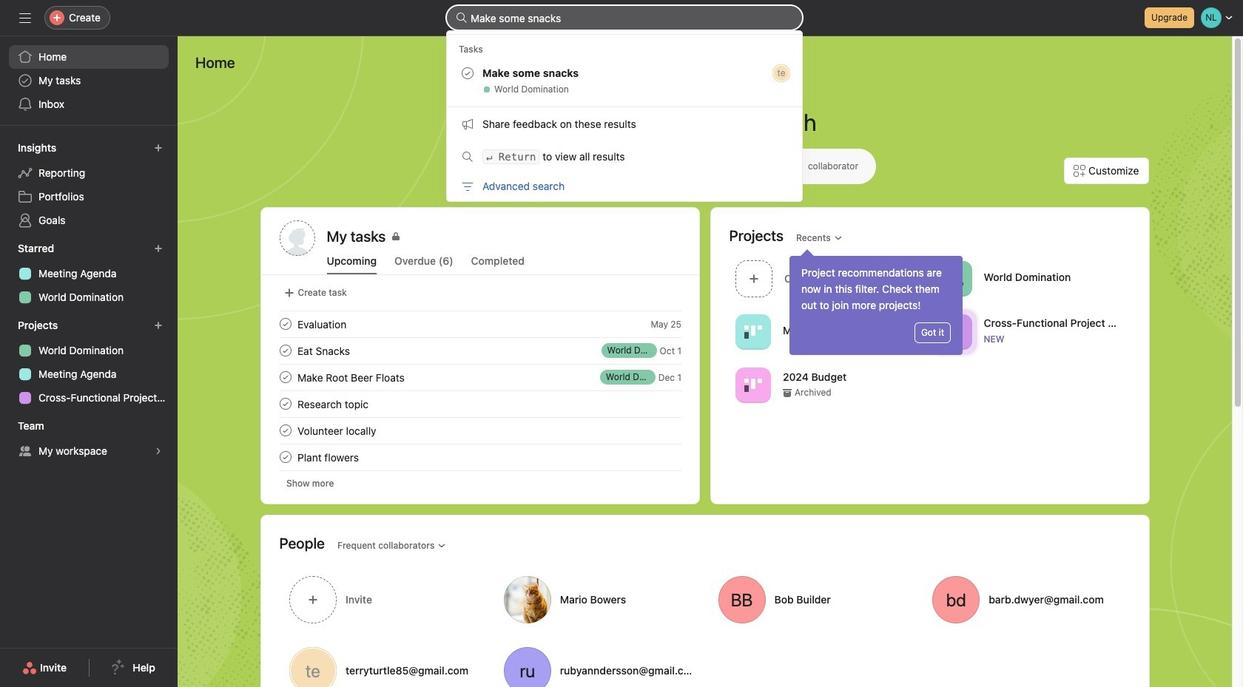 Task type: locate. For each thing, give the bounding box(es) containing it.
5 mark complete image from the top
[[276, 449, 294, 466]]

1 mark complete image from the top
[[276, 315, 294, 333]]

line_and_symbols image
[[945, 323, 963, 341]]

list item
[[729, 256, 930, 301], [262, 311, 699, 337], [262, 337, 699, 364], [262, 364, 699, 391], [262, 391, 699, 417], [262, 444, 699, 471]]

5 mark complete checkbox from the top
[[276, 422, 294, 440]]

1 vertical spatial board image
[[744, 376, 762, 394]]

Search tasks, projects, and more text field
[[447, 6, 802, 30]]

4 mark complete image from the top
[[276, 395, 294, 413]]

2 board image from the top
[[744, 376, 762, 394]]

0 vertical spatial board image
[[744, 323, 762, 341]]

mark complete image for 6th mark complete 'checkbox'
[[276, 449, 294, 466]]

new project or portfolio image
[[154, 321, 163, 330]]

mark complete image
[[276, 315, 294, 333], [276, 342, 294, 360], [276, 369, 294, 386], [276, 395, 294, 413], [276, 449, 294, 466]]

None field
[[447, 6, 802, 30]]

mark complete image for fourth mark complete 'checkbox'
[[276, 395, 294, 413]]

global element
[[0, 36, 178, 125]]

new insights image
[[154, 144, 163, 152]]

mark complete image for 1st mark complete 'checkbox'
[[276, 315, 294, 333]]

board image
[[744, 323, 762, 341], [744, 376, 762, 394]]

1 mark complete checkbox from the top
[[276, 315, 294, 333]]

3 mark complete image from the top
[[276, 369, 294, 386]]

Mark complete checkbox
[[276, 315, 294, 333], [276, 342, 294, 360], [276, 369, 294, 386], [276, 395, 294, 413], [276, 422, 294, 440], [276, 449, 294, 466]]

tooltip
[[790, 252, 963, 355]]

2 mark complete image from the top
[[276, 342, 294, 360]]



Task type: vqa. For each thing, say whether or not it's contained in the screenshot.
board icon
yes



Task type: describe. For each thing, give the bounding box(es) containing it.
1 board image from the top
[[744, 323, 762, 341]]

6 mark complete checkbox from the top
[[276, 449, 294, 466]]

hide sidebar image
[[19, 12, 31, 24]]

add profile photo image
[[279, 221, 315, 256]]

add items to starred image
[[154, 244, 163, 253]]

insights element
[[0, 135, 178, 235]]

prominent image
[[456, 12, 468, 24]]

projects element
[[0, 312, 178, 413]]

starred element
[[0, 235, 178, 312]]

rocket image
[[945, 270, 963, 288]]

see details, my workspace image
[[154, 447, 163, 456]]

2 mark complete checkbox from the top
[[276, 342, 294, 360]]

mark complete image
[[276, 422, 294, 440]]

mark complete image for 2nd mark complete 'checkbox' from the top of the page
[[276, 342, 294, 360]]

teams element
[[0, 413, 178, 466]]

4 mark complete checkbox from the top
[[276, 395, 294, 413]]

mark complete image for third mark complete 'checkbox'
[[276, 369, 294, 386]]

3 mark complete checkbox from the top
[[276, 369, 294, 386]]



